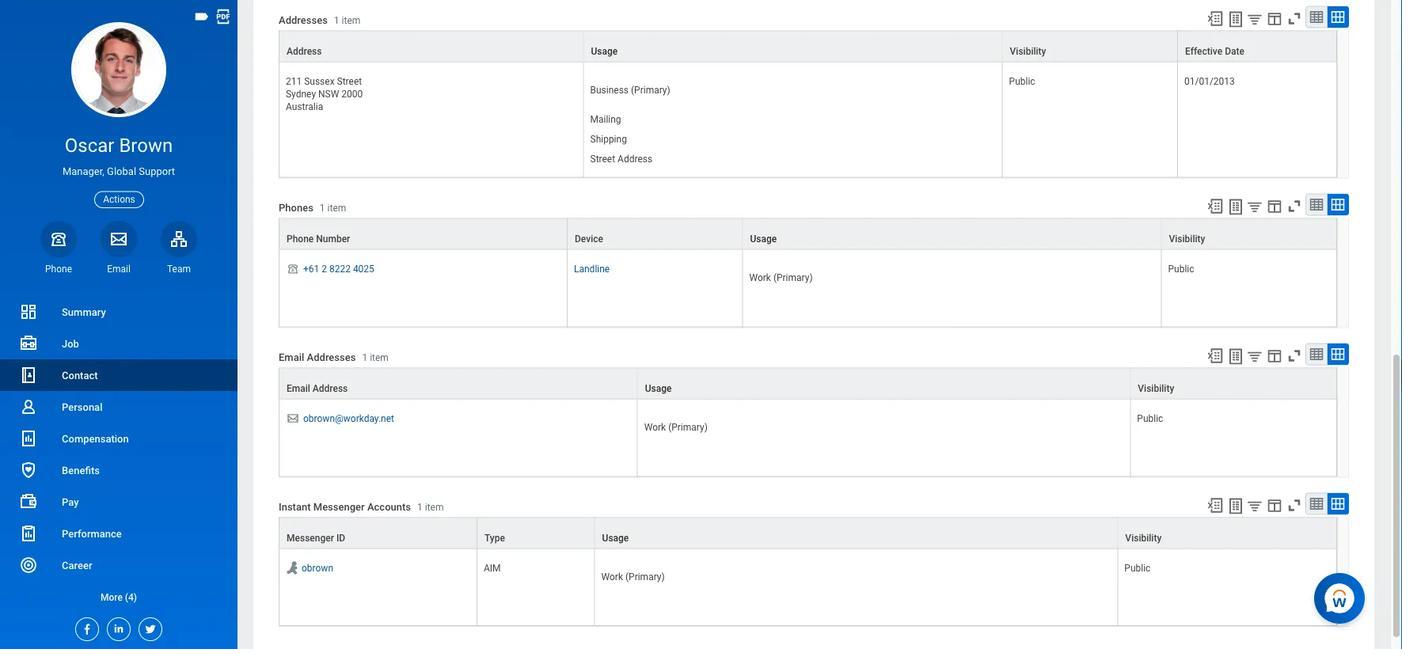 Task type: vqa. For each thing, say whether or not it's contained in the screenshot.
first WORKDAY SYSTEM GENERATED EVENT: LOGAN MCNEIL - P-00004 CHIEF HUMAN RESOURCES OFFICER ON 01/01/2000 from the bottom
no



Task type: describe. For each thing, give the bounding box(es) containing it.
job image
[[19, 334, 38, 353]]

select to filter grid data image for accounts
[[1246, 497, 1263, 514]]

select to filter grid data image for item
[[1246, 198, 1263, 215]]

compensation image
[[19, 429, 38, 448]]

actions button
[[94, 191, 144, 208]]

street address
[[590, 153, 652, 164]]

1 inside "email addresses 1 item"
[[362, 352, 367, 363]]

work (primary) for item
[[749, 272, 813, 283]]

aim
[[484, 562, 501, 573]]

2
[[322, 263, 327, 274]]

nsw
[[318, 88, 339, 99]]

item inside instant messenger accounts 1 item
[[425, 502, 444, 513]]

email for addresses
[[279, 351, 304, 363]]

phone number button
[[279, 219, 567, 249]]

team
[[167, 263, 191, 275]]

device
[[575, 233, 603, 244]]

job link
[[0, 328, 237, 359]]

work (primary) element for item
[[749, 269, 813, 283]]

item inside phones 1 item
[[327, 202, 346, 214]]

team oscar brown element
[[161, 263, 197, 275]]

business (primary) element
[[590, 81, 670, 95]]

sussex
[[304, 76, 335, 87]]

table image for addresses
[[1309, 9, 1324, 25]]

type button
[[477, 518, 594, 548]]

pay
[[62, 496, 79, 508]]

phone for phone
[[45, 263, 72, 275]]

fullscreen image for accounts
[[1286, 497, 1303, 514]]

list containing summary
[[0, 296, 237, 613]]

row containing 211 sussex street
[[279, 62, 1337, 178]]

+61 2 8222 4025
[[303, 263, 374, 274]]

linkedin image
[[108, 618, 125, 635]]

mailing element
[[590, 111, 621, 125]]

export to excel image for accounts
[[1206, 497, 1224, 514]]

more (4) button
[[0, 581, 237, 613]]

view team image
[[169, 229, 188, 248]]

aim element
[[484, 559, 501, 573]]

1 vertical spatial work (primary) element
[[644, 418, 708, 433]]

items selected list
[[590, 111, 678, 167]]

job
[[62, 338, 79, 350]]

messenger id column header
[[279, 517, 477, 550]]

toolbar for addresses
[[1199, 6, 1349, 30]]

instant
[[279, 501, 311, 513]]

career link
[[0, 549, 237, 581]]

performance
[[62, 528, 122, 540]]

1 inside instant messenger accounts 1 item
[[417, 502, 423, 513]]

view printable version (pdf) image
[[215, 8, 232, 25]]

(primary) for business (primary) element
[[631, 84, 670, 95]]

accounts
[[367, 501, 411, 513]]

compensation
[[62, 433, 129, 445]]

manager,
[[62, 166, 104, 177]]

manager, global support
[[62, 166, 175, 177]]

1 vertical spatial work
[[644, 422, 666, 433]]

export to worksheets image
[[1226, 197, 1245, 216]]

aim image
[[284, 560, 300, 576]]

messenger inside popup button
[[287, 532, 334, 543]]

(4)
[[125, 592, 137, 603]]

street inside 211 sussex street sydney nsw 2000 australia
[[337, 76, 362, 87]]

career
[[62, 559, 92, 571]]

email address
[[287, 383, 348, 394]]

summary
[[62, 306, 106, 318]]

row containing email address
[[279, 368, 1337, 399]]

compensation link
[[0, 423, 237, 454]]

expand table image for addresses
[[1330, 346, 1346, 362]]

benefits image
[[19, 461, 38, 480]]

device button
[[568, 219, 742, 249]]

twitter image
[[139, 618, 157, 636]]

brown
[[119, 134, 173, 157]]

row containing messenger id
[[279, 517, 1337, 550]]

type
[[484, 532, 505, 543]]

obrown link
[[302, 559, 333, 573]]

pay link
[[0, 486, 237, 518]]

phone for phone number
[[287, 233, 314, 244]]

pay image
[[19, 492, 38, 511]]

performance image
[[19, 524, 38, 543]]

email button
[[101, 221, 137, 275]]

obrown@workday.net link
[[303, 410, 394, 424]]

phones
[[279, 202, 313, 214]]

contact
[[62, 369, 98, 381]]

date
[[1225, 45, 1244, 57]]

mail image
[[109, 229, 128, 248]]

facebook image
[[76, 618, 93, 636]]

phones 1 item
[[279, 202, 346, 214]]

expand table image for 1
[[1330, 197, 1346, 213]]

email addresses 1 item
[[279, 351, 389, 363]]

messenger id button
[[279, 518, 477, 548]]

export to worksheets image for 1
[[1226, 347, 1245, 366]]

export to excel image for item
[[1206, 197, 1224, 215]]

item inside addresses 1 item
[[342, 15, 360, 26]]

business
[[590, 84, 629, 95]]

team link
[[161, 221, 197, 275]]

email address button
[[279, 368, 637, 399]]

australia
[[286, 101, 323, 112]]

8222
[[329, 263, 351, 274]]

oscar brown
[[65, 134, 173, 157]]

messenger id
[[287, 532, 345, 543]]

street address element
[[590, 150, 652, 164]]

select to filter grid data image
[[1246, 11, 1263, 27]]

address for email address
[[313, 383, 348, 394]]

fullscreen image for 1
[[1286, 347, 1303, 364]]

211 sussex street sydney nsw 2000 australia
[[286, 76, 363, 112]]

email oscar brown element
[[101, 263, 137, 275]]

mailing
[[590, 114, 621, 125]]



Task type: locate. For each thing, give the bounding box(es) containing it.
1 up sussex
[[334, 15, 339, 26]]

address down "email addresses 1 item"
[[313, 383, 348, 394]]

0 horizontal spatial phone image
[[47, 229, 70, 248]]

messenger up id in the left bottom of the page
[[313, 501, 365, 513]]

3 row from the top
[[279, 218, 1337, 250]]

0 vertical spatial addresses
[[279, 14, 328, 26]]

1 horizontal spatial phone
[[287, 233, 314, 244]]

landline link
[[574, 260, 610, 274]]

more (4) button
[[0, 588, 237, 607]]

0 vertical spatial export to excel image
[[1206, 10, 1224, 27]]

8 row from the top
[[279, 549, 1337, 626]]

1 vertical spatial addresses
[[307, 351, 356, 363]]

1 vertical spatial fullscreen image
[[1286, 347, 1303, 364]]

email
[[107, 263, 130, 275], [279, 351, 304, 363], [287, 383, 310, 394]]

more
[[100, 592, 123, 603]]

more (4)
[[100, 592, 137, 603]]

click to view/edit grid preferences image
[[1266, 197, 1283, 215], [1266, 497, 1283, 514]]

1 horizontal spatial street
[[590, 153, 615, 164]]

1 horizontal spatial phone image
[[286, 262, 300, 275]]

phone inside popup button
[[45, 263, 72, 275]]

phone down the phones
[[287, 233, 314, 244]]

0 vertical spatial table image
[[1309, 9, 1324, 25]]

1 export to excel image from the top
[[1206, 10, 1224, 27]]

usage button
[[584, 31, 1002, 61], [743, 219, 1161, 249], [638, 368, 1130, 399], [595, 518, 1117, 548]]

email for address
[[287, 383, 310, 394]]

0 vertical spatial expand table image
[[1330, 197, 1346, 213]]

item up the obrown@workday.net link
[[370, 352, 389, 363]]

0 vertical spatial phone image
[[47, 229, 70, 248]]

1 vertical spatial export to excel image
[[1206, 347, 1224, 364]]

work (primary) for accounts
[[601, 571, 665, 582]]

export to worksheets image
[[1226, 10, 1245, 29], [1226, 347, 1245, 366], [1226, 497, 1245, 516]]

phone oscar brown element
[[40, 263, 77, 275]]

row containing obrown@workday.net
[[279, 399, 1337, 477]]

item up number
[[327, 202, 346, 214]]

tag image
[[193, 8, 211, 25]]

support
[[139, 166, 175, 177]]

personal
[[62, 401, 102, 413]]

1
[[334, 15, 339, 26], [320, 202, 325, 214], [362, 352, 367, 363], [417, 502, 423, 513]]

toolbar for phones
[[1199, 194, 1349, 218]]

shipping element
[[590, 131, 627, 145]]

email inside email oscar brown element
[[107, 263, 130, 275]]

7 row from the top
[[279, 517, 1337, 550]]

messenger up obrown link
[[287, 532, 334, 543]]

(primary)
[[631, 84, 670, 95], [773, 272, 813, 283], [668, 422, 708, 433], [625, 571, 665, 582]]

phone number
[[287, 233, 350, 244]]

1 vertical spatial export to excel image
[[1206, 497, 1224, 514]]

211
[[286, 76, 302, 87]]

(primary) for accounts work (primary) element
[[625, 571, 665, 582]]

phone
[[287, 233, 314, 244], [45, 263, 72, 275]]

phone button
[[40, 221, 77, 275]]

phone image left +61
[[286, 262, 300, 275]]

1 vertical spatial messenger
[[287, 532, 334, 543]]

toolbar
[[1199, 6, 1349, 30], [1199, 194, 1349, 218], [1199, 343, 1349, 368], [1199, 493, 1349, 517]]

click to view/edit grid preferences image for accounts
[[1266, 497, 1283, 514]]

usage
[[591, 45, 618, 57], [750, 233, 777, 244], [645, 383, 672, 394], [602, 532, 629, 543]]

address button
[[279, 31, 583, 61]]

1 vertical spatial select to filter grid data image
[[1246, 348, 1263, 364]]

visibility
[[1010, 45, 1046, 57], [1169, 233, 1205, 244], [1138, 383, 1174, 394], [1125, 532, 1162, 543]]

1 expand table image from the top
[[1330, 197, 1346, 213]]

addresses up 211 on the left
[[279, 14, 328, 26]]

item
[[342, 15, 360, 26], [327, 202, 346, 214], [370, 352, 389, 363], [425, 502, 444, 513]]

visibility button
[[1003, 31, 1177, 61], [1162, 219, 1336, 249], [1131, 368, 1336, 399], [1118, 518, 1336, 548]]

6 row from the top
[[279, 399, 1337, 477]]

0 vertical spatial phone
[[287, 233, 314, 244]]

2 expand table image from the top
[[1330, 346, 1346, 362]]

2 horizontal spatial work
[[749, 272, 771, 283]]

email inside "email address" popup button
[[287, 383, 310, 394]]

address for street address
[[618, 153, 652, 164]]

row
[[279, 30, 1337, 62], [279, 62, 1337, 178], [279, 218, 1337, 250], [279, 250, 1337, 327], [279, 368, 1337, 399], [279, 399, 1337, 477], [279, 517, 1337, 550], [279, 549, 1337, 626]]

1 horizontal spatial work
[[644, 422, 666, 433]]

0 vertical spatial email
[[107, 263, 130, 275]]

01/01/2013
[[1184, 76, 1235, 87]]

0 vertical spatial click to view/edit grid preferences image
[[1266, 10, 1283, 27]]

2 vertical spatial work (primary) element
[[601, 568, 665, 582]]

0 vertical spatial work
[[749, 272, 771, 283]]

shipping
[[590, 134, 627, 145]]

1 right the phones
[[320, 202, 325, 214]]

1 vertical spatial phone
[[45, 263, 72, 275]]

global
[[107, 166, 136, 177]]

2 click to view/edit grid preferences image from the top
[[1266, 347, 1283, 364]]

1 vertical spatial expand table image
[[1330, 346, 1346, 362]]

summary link
[[0, 296, 237, 328]]

benefits link
[[0, 454, 237, 486]]

email down mail image
[[107, 263, 130, 275]]

1 vertical spatial expand table image
[[1330, 496, 1346, 512]]

2 vertical spatial address
[[313, 383, 348, 394]]

export to excel image
[[1206, 197, 1224, 215], [1206, 497, 1224, 514]]

0 vertical spatial export to excel image
[[1206, 197, 1224, 215]]

click to view/edit grid preferences image for item
[[1266, 197, 1283, 215]]

export to worksheets image for item
[[1226, 10, 1245, 29]]

1 vertical spatial work (primary)
[[644, 422, 708, 433]]

0 vertical spatial street
[[337, 76, 362, 87]]

0 vertical spatial messenger
[[313, 501, 365, 513]]

row containing obrown
[[279, 549, 1337, 626]]

business (primary)
[[590, 84, 670, 95]]

1 vertical spatial table image
[[1309, 197, 1324, 213]]

item inside "email addresses 1 item"
[[370, 352, 389, 363]]

mail image
[[286, 412, 300, 425]]

personal image
[[19, 397, 38, 416]]

1 right the accounts
[[417, 502, 423, 513]]

toolbar for instant messenger accounts
[[1199, 493, 1349, 517]]

public
[[1009, 76, 1035, 87], [1168, 263, 1194, 274], [1137, 413, 1163, 424], [1124, 562, 1151, 573]]

1 vertical spatial phone image
[[286, 262, 300, 275]]

fullscreen image
[[1286, 10, 1303, 27]]

5 row from the top
[[279, 368, 1337, 399]]

navigation pane region
[[0, 0, 237, 649]]

2 row from the top
[[279, 62, 1337, 178]]

0 vertical spatial fullscreen image
[[1286, 197, 1303, 215]]

0 horizontal spatial street
[[337, 76, 362, 87]]

2 vertical spatial work (primary)
[[601, 571, 665, 582]]

summary image
[[19, 302, 38, 321]]

performance link
[[0, 518, 237, 549]]

addresses up email address
[[307, 351, 356, 363]]

2000
[[341, 88, 363, 99]]

item up 2000
[[342, 15, 360, 26]]

2 vertical spatial select to filter grid data image
[[1246, 497, 1263, 514]]

export to excel image for 1
[[1206, 10, 1224, 27]]

phone up summary
[[45, 263, 72, 275]]

1 vertical spatial click to view/edit grid preferences image
[[1266, 497, 1283, 514]]

2 vertical spatial work
[[601, 571, 623, 582]]

instant messenger accounts 1 item
[[279, 501, 444, 513]]

select to filter grid data image
[[1246, 198, 1263, 215], [1246, 348, 1263, 364], [1246, 497, 1263, 514]]

0 vertical spatial expand table image
[[1330, 9, 1346, 25]]

+61
[[303, 263, 319, 274]]

effective date button
[[1178, 31, 1336, 61]]

export to worksheets image for accounts
[[1226, 497, 1245, 516]]

1 vertical spatial email
[[279, 351, 304, 363]]

sydney
[[286, 88, 316, 99]]

address down shipping
[[618, 153, 652, 164]]

phone image inside row
[[286, 262, 300, 275]]

address inside "element"
[[618, 153, 652, 164]]

1 row from the top
[[279, 30, 1337, 62]]

public element
[[1009, 72, 1035, 87], [1168, 260, 1194, 274], [1137, 410, 1163, 424], [1124, 559, 1151, 573]]

obrown@workday.net
[[303, 413, 394, 424]]

contact link
[[0, 359, 237, 391]]

fullscreen image
[[1286, 197, 1303, 215], [1286, 347, 1303, 364], [1286, 497, 1303, 514]]

effective
[[1185, 45, 1222, 57]]

work (primary)
[[749, 272, 813, 283], [644, 422, 708, 433], [601, 571, 665, 582]]

expand table image for accounts
[[1330, 496, 1346, 512]]

work for item
[[749, 272, 771, 283]]

click to view/edit grid preferences image
[[1266, 10, 1283, 27], [1266, 347, 1283, 364]]

street
[[337, 76, 362, 87], [590, 153, 615, 164]]

1 up the obrown@workday.net link
[[362, 352, 367, 363]]

0 vertical spatial address
[[287, 45, 322, 57]]

street down shipping
[[590, 153, 615, 164]]

0 vertical spatial select to filter grid data image
[[1246, 198, 1263, 215]]

export to excel image for addresses
[[1206, 347, 1224, 364]]

2 vertical spatial export to worksheets image
[[1226, 497, 1245, 516]]

work (primary) element for accounts
[[601, 568, 665, 582]]

email up mail icon
[[287, 383, 310, 394]]

id
[[336, 532, 345, 543]]

fullscreen image for item
[[1286, 197, 1303, 215]]

1 click to view/edit grid preferences image from the top
[[1266, 10, 1283, 27]]

addresses
[[279, 14, 328, 26], [307, 351, 356, 363]]

expand table image
[[1330, 9, 1346, 25], [1330, 496, 1346, 512]]

contact image
[[19, 366, 38, 385]]

row containing address
[[279, 30, 1337, 62]]

click to view/edit grid preferences image left fullscreen image
[[1266, 10, 1283, 27]]

+61 2 8222 4025 link
[[303, 260, 374, 274]]

work (primary) element
[[749, 269, 813, 283], [644, 418, 708, 433], [601, 568, 665, 582]]

career image
[[19, 556, 38, 575]]

2 vertical spatial email
[[287, 383, 310, 394]]

email up email address
[[279, 351, 304, 363]]

phone image up phone oscar brown element
[[47, 229, 70, 248]]

1 vertical spatial street
[[590, 153, 615, 164]]

addresses 1 item
[[279, 14, 360, 26]]

effective date
[[1185, 45, 1244, 57]]

export to excel image
[[1206, 10, 1224, 27], [1206, 347, 1224, 364]]

address up 211 on the left
[[287, 45, 322, 57]]

0 horizontal spatial work
[[601, 571, 623, 582]]

table image for phones
[[1309, 197, 1324, 213]]

number
[[316, 233, 350, 244]]

toolbar for email addresses
[[1199, 343, 1349, 368]]

(primary) for the middle work (primary) element
[[668, 422, 708, 433]]

4 row from the top
[[279, 250, 1337, 327]]

oscar
[[65, 134, 114, 157]]

item right the accounts
[[425, 502, 444, 513]]

0 vertical spatial work (primary)
[[749, 272, 813, 283]]

4025
[[353, 263, 374, 274]]

personal link
[[0, 391, 237, 423]]

work for accounts
[[601, 571, 623, 582]]

click to view/edit grid preferences image for 1
[[1266, 10, 1283, 27]]

0 vertical spatial work (primary) element
[[749, 269, 813, 283]]

phone inside 'popup button'
[[287, 233, 314, 244]]

0 vertical spatial click to view/edit grid preferences image
[[1266, 197, 1283, 215]]

row containing phone number
[[279, 218, 1337, 250]]

phone image
[[47, 229, 70, 248], [286, 262, 300, 275]]

1 vertical spatial address
[[618, 153, 652, 164]]

2 export to excel image from the top
[[1206, 347, 1224, 364]]

(primary) for work (primary) element corresponding to item
[[773, 272, 813, 283]]

messenger
[[313, 501, 365, 513], [287, 532, 334, 543]]

expand table image
[[1330, 197, 1346, 213], [1330, 346, 1346, 362]]

street up 2000
[[337, 76, 362, 87]]

1 vertical spatial click to view/edit grid preferences image
[[1266, 347, 1283, 364]]

1 inside addresses 1 item
[[334, 15, 339, 26]]

2 vertical spatial fullscreen image
[[1286, 497, 1303, 514]]

click to view/edit grid preferences image left table image
[[1266, 347, 1283, 364]]

list
[[0, 296, 237, 613]]

phone image inside popup button
[[47, 229, 70, 248]]

1 inside phones 1 item
[[320, 202, 325, 214]]

table image
[[1309, 9, 1324, 25], [1309, 197, 1324, 213], [1309, 496, 1324, 512]]

0 vertical spatial export to worksheets image
[[1226, 10, 1245, 29]]

table image for instant messenger accounts
[[1309, 496, 1324, 512]]

obrown
[[302, 562, 333, 573]]

table image
[[1309, 346, 1324, 362]]

address
[[287, 45, 322, 57], [618, 153, 652, 164], [313, 383, 348, 394]]

landline
[[574, 263, 610, 274]]

actions
[[103, 194, 135, 205]]

benefits
[[62, 464, 100, 476]]

2 vertical spatial table image
[[1309, 496, 1324, 512]]

expand table image for item
[[1330, 9, 1346, 25]]

select to filter grid data image for 1
[[1246, 348, 1263, 364]]

work
[[749, 272, 771, 283], [644, 422, 666, 433], [601, 571, 623, 582]]

row containing +61 2 8222 4025
[[279, 250, 1337, 327]]

0 horizontal spatial phone
[[45, 263, 72, 275]]

click to view/edit grid preferences image for addresses
[[1266, 347, 1283, 364]]

1 vertical spatial export to worksheets image
[[1226, 347, 1245, 366]]

street inside street address "element"
[[590, 153, 615, 164]]



